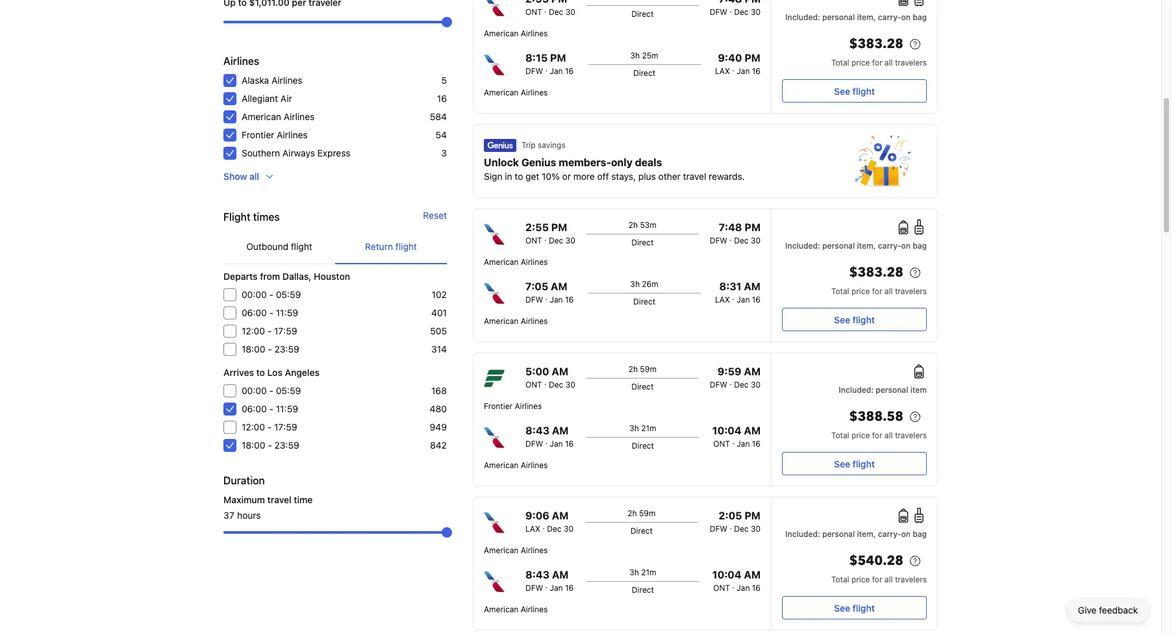 Task type: describe. For each thing, give the bounding box(es) containing it.
7:48
[[719, 222, 742, 233]]

give feedback button
[[1068, 599, 1149, 622]]

jan inside 9:40 pm lax . jan 16
[[737, 66, 750, 76]]

$383.28 region for am
[[782, 262, 927, 286]]

1 see flight button from the top
[[782, 79, 927, 103]]

from
[[260, 271, 280, 282]]

dfw . dec 30
[[710, 5, 761, 17]]

only
[[611, 157, 633, 168]]

11:59 for los
[[276, 403, 298, 415]]

see for 2:05 pm
[[834, 603, 850, 614]]

dfw inside dfw . dec 30
[[710, 7, 728, 17]]

see flight for 7:48 pm
[[834, 314, 875, 325]]

airways
[[283, 147, 315, 159]]

9:59
[[718, 366, 742, 377]]

southern
[[242, 147, 280, 159]]

on for 10:04 am
[[901, 529, 911, 539]]

11:59 for dallas,
[[276, 307, 298, 318]]

0 horizontal spatial to
[[256, 367, 265, 378]]

personal for 7:48 pm
[[823, 241, 855, 251]]

outbound flight
[[246, 241, 312, 252]]

30 for 2:05 pm
[[751, 524, 761, 534]]

2h 59m for $388.58
[[629, 364, 657, 374]]

30 for 2:55 pm
[[566, 236, 575, 246]]

am inside the 7:05 am dfw . jan 16
[[551, 281, 568, 292]]

3
[[441, 147, 447, 159]]

alaska airlines
[[242, 75, 302, 86]]

get
[[526, 171, 539, 182]]

168
[[431, 385, 447, 396]]

lax for 9:40 pm
[[715, 66, 730, 76]]

ont . dec 30
[[526, 5, 575, 17]]

am down 9:59 am dfw . dec 30 on the right
[[744, 425, 761, 437]]

return flight button
[[335, 230, 447, 264]]

$540.28
[[849, 552, 904, 570]]

$383.28 for 9:40 pm
[[849, 35, 904, 53]]

personal for 9:59 am
[[876, 385, 909, 395]]

show
[[223, 171, 247, 182]]

see for 9:59 am
[[834, 458, 850, 469]]

reset button
[[423, 209, 447, 222]]

54
[[436, 129, 447, 140]]

1 see from the top
[[834, 85, 850, 96]]

savings
[[538, 140, 566, 150]]

30 for 9:06 am
[[564, 524, 574, 534]]

included: personal item
[[839, 385, 927, 395]]

00:00 - 05:59 for from
[[242, 289, 301, 300]]

flight times
[[223, 211, 280, 223]]

outbound
[[246, 241, 288, 252]]

am down 9:06 am lax . dec 30
[[552, 569, 569, 581]]

trip savings
[[522, 140, 566, 150]]

00:00 - 05:59 for to
[[242, 385, 301, 396]]

total for 9:59 am
[[832, 431, 850, 440]]

949
[[430, 422, 447, 433]]

1 travelers from the top
[[895, 58, 927, 68]]

included: for 2:05 pm
[[786, 529, 820, 539]]

37
[[223, 510, 235, 521]]

9:06 am lax . dec 30
[[526, 510, 574, 534]]

included: for 7:48 pm
[[786, 241, 820, 251]]

trip
[[522, 140, 536, 150]]

ont inside 2:55 pm ont . dec 30
[[526, 236, 542, 246]]

genius
[[522, 157, 556, 168]]

total for 2:05 pm
[[832, 575, 850, 585]]

7:05
[[526, 281, 548, 292]]

arrives
[[223, 367, 254, 378]]

12:00 - 17:59 for to
[[242, 422, 297, 433]]

show all
[[223, 171, 259, 182]]

unlock genius members-only deals sign in to get 10% or more off stays, plus other travel rewards.
[[484, 157, 745, 182]]

hours
[[237, 510, 261, 521]]

dfw inside 7:48 pm dfw . dec 30
[[710, 236, 728, 246]]

- for 949
[[268, 422, 272, 433]]

3h 21m for $540.28
[[630, 568, 657, 578]]

total price for all travelers for 2:05 pm
[[832, 575, 927, 585]]

23:59 for los
[[274, 440, 299, 451]]

jan inside the 7:05 am dfw . jan 16
[[550, 295, 563, 305]]

item
[[911, 385, 927, 395]]

18:00 - 23:59 for to
[[242, 440, 299, 451]]

8:15
[[526, 52, 548, 64]]

- for 314
[[268, 344, 272, 355]]

8:31 am lax . jan 16
[[715, 281, 761, 305]]

584
[[430, 111, 447, 122]]

express
[[317, 147, 351, 159]]

am down 5:00 am ont . dec 30
[[552, 425, 569, 437]]

off
[[597, 171, 609, 182]]

stays,
[[612, 171, 636, 182]]

carry- for 8:31 am
[[878, 241, 901, 251]]

bag for 10:04 am
[[913, 529, 927, 539]]

travelers for 7:48 pm
[[895, 287, 927, 296]]

am down 2:05 pm dfw . dec 30
[[744, 569, 761, 581]]

air
[[281, 93, 292, 104]]

outbound flight button
[[223, 230, 335, 264]]

9:06
[[526, 510, 550, 522]]

arrives to los angeles
[[223, 367, 320, 378]]

departs
[[223, 271, 258, 282]]

time
[[294, 494, 313, 505]]

pm for 9:40 pm
[[745, 52, 761, 64]]

1 horizontal spatial frontier
[[484, 402, 513, 411]]

10:04 am ont . jan 16 for $540.28
[[713, 569, 761, 593]]

on for 9:40 pm
[[901, 12, 911, 22]]

ont inside 5:00 am ont . dec 30
[[526, 380, 542, 390]]

rewards.
[[709, 171, 745, 182]]

allegiant
[[242, 93, 278, 104]]

travelers for 2:05 pm
[[895, 575, 927, 585]]

7:05 am dfw . jan 16
[[526, 281, 574, 305]]

26m
[[642, 279, 659, 289]]

06:00 for departs
[[242, 307, 267, 318]]

2h for $388.58
[[629, 364, 638, 374]]

included: personal item, carry-on bag for 8:31 am
[[786, 241, 927, 251]]

los
[[267, 367, 283, 378]]

314
[[431, 344, 447, 355]]

0 vertical spatial frontier
[[242, 129, 274, 140]]

departs from dallas, houston
[[223, 271, 350, 282]]

flight for return flight button
[[396, 241, 417, 252]]

8:15 pm dfw . jan 16
[[526, 52, 574, 76]]

dec for 9:59
[[734, 380, 749, 390]]

2h 53m
[[629, 220, 657, 230]]

travel inside unlock genius members-only deals sign in to get 10% or more off stays, plus other travel rewards.
[[683, 171, 706, 182]]

3h 26m
[[630, 279, 659, 289]]

included: for 9:59 am
[[839, 385, 874, 395]]

pm for 8:15 pm
[[550, 52, 566, 64]]

9:40 pm lax . jan 16
[[715, 52, 761, 76]]

all for 2:05 pm
[[885, 575, 893, 585]]

maximum
[[223, 494, 265, 505]]

for for 2:05 pm
[[872, 575, 883, 585]]

flight for 9:59 am's see flight "button"
[[853, 458, 875, 469]]

dec for 2:55
[[549, 236, 563, 246]]

all for 9:59 am
[[885, 431, 893, 440]]

dfw inside 8:15 pm dfw . jan 16
[[526, 66, 543, 76]]

jan inside 8:15 pm dfw . jan 16
[[550, 66, 563, 76]]

8:43 for $388.58
[[526, 425, 550, 437]]

dec for 2:05
[[734, 524, 749, 534]]

duration
[[223, 475, 265, 487]]

other
[[659, 171, 681, 182]]

1 horizontal spatial frontier airlines
[[484, 402, 542, 411]]

all inside show all button
[[249, 171, 259, 182]]

30 for 7:48 pm
[[751, 236, 761, 246]]

allegiant air
[[242, 93, 292, 104]]

see flight for 2:05 pm
[[834, 603, 875, 614]]

2:05
[[719, 510, 742, 522]]

10:04 for $540.28
[[713, 569, 742, 581]]

102
[[432, 289, 447, 300]]

return flight
[[365, 241, 417, 252]]

$388.58
[[849, 408, 904, 426]]

3h for 2:55 pm
[[630, 279, 640, 289]]

dec for 9:06
[[547, 524, 562, 534]]

06:00 - 11:59 for from
[[242, 307, 298, 318]]

21m for $388.58
[[641, 424, 657, 433]]



Task type: vqa. For each thing, say whether or not it's contained in the screenshot.
27 associated with 08:57
no



Task type: locate. For each thing, give the bounding box(es) containing it.
05:59 for los
[[276, 385, 301, 396]]

am right 8:31
[[744, 281, 761, 292]]

16 inside 9:40 pm lax . jan 16
[[752, 66, 761, 76]]

1 total price for all travelers from the top
[[832, 58, 927, 68]]

30 inside 9:59 am dfw . dec 30
[[751, 380, 761, 390]]

1 vertical spatial frontier
[[484, 402, 513, 411]]

carry- for 10:04 am
[[878, 529, 901, 539]]

4 for from the top
[[872, 575, 883, 585]]

3 for from the top
[[872, 431, 883, 440]]

see for 7:48 pm
[[834, 314, 850, 325]]

1 05:59 from the top
[[276, 289, 301, 300]]

dec down "9:59" at the bottom
[[734, 380, 749, 390]]

1 vertical spatial 59m
[[639, 509, 656, 518]]

0 vertical spatial 10:04
[[713, 425, 742, 437]]

21m for $540.28
[[641, 568, 657, 578]]

american airlines
[[484, 29, 548, 38], [484, 88, 548, 97], [242, 111, 315, 122], [484, 257, 548, 267], [484, 316, 548, 326], [484, 461, 548, 470], [484, 546, 548, 555], [484, 605, 548, 615]]

4 see flight from the top
[[834, 603, 875, 614]]

30 inside 2:05 pm dfw . dec 30
[[751, 524, 761, 534]]

1 23:59 from the top
[[274, 344, 299, 355]]

11:59 down departs from dallas, houston
[[276, 307, 298, 318]]

frontier airlines up southern
[[242, 129, 308, 140]]

2 06:00 from the top
[[242, 403, 267, 415]]

$383.28 region
[[782, 34, 927, 57], [782, 262, 927, 286]]

17:59 up los
[[274, 325, 297, 337]]

0 vertical spatial on
[[901, 12, 911, 22]]

3 carry- from the top
[[878, 529, 901, 539]]

am right '7:05'
[[551, 281, 568, 292]]

0 vertical spatial 2h 59m
[[629, 364, 657, 374]]

3h 21m for $388.58
[[630, 424, 657, 433]]

. inside dfw . dec 30
[[730, 5, 732, 14]]

06:00 - 11:59 down the arrives to los angeles
[[242, 403, 298, 415]]

dec inside 2:55 pm ont . dec 30
[[549, 236, 563, 246]]

4 travelers from the top
[[895, 575, 927, 585]]

1 total from the top
[[832, 58, 850, 68]]

0 vertical spatial 00:00 - 05:59
[[242, 289, 301, 300]]

1 $383.28 from the top
[[849, 35, 904, 53]]

2 21m from the top
[[641, 568, 657, 578]]

1 vertical spatial 10:04
[[713, 569, 742, 581]]

1 vertical spatial 18:00 - 23:59
[[242, 440, 299, 451]]

0 vertical spatial 21m
[[641, 424, 657, 433]]

12:00 - 17:59 for from
[[242, 325, 297, 337]]

genius image
[[854, 135, 912, 187], [484, 139, 517, 152], [484, 139, 517, 152]]

1 3h 21m from the top
[[630, 424, 657, 433]]

price for 7:48 pm
[[852, 287, 870, 296]]

sign
[[484, 171, 503, 182]]

frontier up southern
[[242, 129, 274, 140]]

plus
[[639, 171, 656, 182]]

tab list containing outbound flight
[[223, 230, 447, 265]]

3h 25m
[[631, 51, 658, 60]]

59m for $540.28
[[639, 509, 656, 518]]

travel inside maximum travel time 37 hours
[[267, 494, 292, 505]]

dallas,
[[283, 271, 312, 282]]

30 inside 2:55 pm ont . dec 30
[[566, 236, 575, 246]]

0 vertical spatial carry-
[[878, 12, 901, 22]]

06:00 for arrives
[[242, 403, 267, 415]]

0 vertical spatial 8:43
[[526, 425, 550, 437]]

dec down 7:48
[[734, 236, 749, 246]]

dec inside 5:00 am ont . dec 30
[[549, 380, 563, 390]]

pm for 7:48 pm
[[745, 222, 761, 233]]

included: personal item, carry-on bag for 10:04 am
[[786, 529, 927, 539]]

times
[[253, 211, 280, 223]]

price
[[852, 58, 870, 68], [852, 287, 870, 296], [852, 431, 870, 440], [852, 575, 870, 585]]

travel right other
[[683, 171, 706, 182]]

jan inside the 8:31 am lax . jan 16
[[737, 295, 750, 305]]

18:00 for arrives
[[242, 440, 265, 451]]

flight for see flight "button" related to 7:48 pm
[[853, 314, 875, 325]]

frontier right 480
[[484, 402, 513, 411]]

. inside 9:06 am lax . dec 30
[[543, 522, 545, 531]]

05:59 down departs from dallas, houston
[[276, 289, 301, 300]]

8:43 am dfw . jan 16 for $540.28
[[526, 569, 574, 593]]

2:05 pm dfw . dec 30
[[710, 510, 761, 534]]

pm inside 9:40 pm lax . jan 16
[[745, 52, 761, 64]]

8:43 for $540.28
[[526, 569, 550, 581]]

0 vertical spatial 3h 21m
[[630, 424, 657, 433]]

0 vertical spatial 18:00
[[242, 344, 265, 355]]

2 vertical spatial carry-
[[878, 529, 901, 539]]

9:40
[[718, 52, 742, 64]]

2 05:59 from the top
[[276, 385, 301, 396]]

- for 102
[[269, 289, 273, 300]]

. inside the 8:31 am lax . jan 16
[[732, 292, 735, 302]]

price for 9:59 am
[[852, 431, 870, 440]]

06:00 - 11:59 for to
[[242, 403, 298, 415]]

dec inside 9:06 am lax . dec 30
[[547, 524, 562, 534]]

item,
[[857, 12, 876, 22], [857, 241, 876, 251], [857, 529, 876, 539]]

1 12:00 - 17:59 from the top
[[242, 325, 297, 337]]

0 horizontal spatial frontier airlines
[[242, 129, 308, 140]]

05:59 down los
[[276, 385, 301, 396]]

1 vertical spatial $383.28
[[849, 264, 904, 281]]

dec inside 2:05 pm dfw . dec 30
[[734, 524, 749, 534]]

carry- for 9:40 pm
[[878, 12, 901, 22]]

total price for all travelers for 7:48 pm
[[832, 287, 927, 296]]

10:04 for $388.58
[[713, 425, 742, 437]]

2 carry- from the top
[[878, 241, 901, 251]]

1 carry- from the top
[[878, 12, 901, 22]]

to left los
[[256, 367, 265, 378]]

all
[[885, 58, 893, 68], [249, 171, 259, 182], [885, 287, 893, 296], [885, 431, 893, 440], [885, 575, 893, 585]]

18:00
[[242, 344, 265, 355], [242, 440, 265, 451]]

1 17:59 from the top
[[274, 325, 297, 337]]

06:00 down arrives in the bottom of the page
[[242, 403, 267, 415]]

on
[[901, 12, 911, 22], [901, 241, 911, 251], [901, 529, 911, 539]]

3 total from the top
[[832, 431, 850, 440]]

2 vertical spatial item,
[[857, 529, 876, 539]]

842
[[430, 440, 447, 451]]

alaska
[[242, 75, 269, 86]]

2 on from the top
[[901, 241, 911, 251]]

am inside the 8:31 am lax . jan 16
[[744, 281, 761, 292]]

1 vertical spatial 06:00
[[242, 403, 267, 415]]

dfw inside 2:05 pm dfw . dec 30
[[710, 524, 728, 534]]

0 vertical spatial 8:43 am dfw . jan 16
[[526, 425, 574, 449]]

lax
[[715, 66, 730, 76], [715, 295, 730, 305], [526, 524, 541, 534]]

1 bag from the top
[[913, 12, 927, 22]]

reset
[[423, 210, 447, 221]]

am inside 9:59 am dfw . dec 30
[[744, 366, 761, 377]]

- for 842
[[268, 440, 272, 451]]

in
[[505, 171, 512, 182]]

5:00
[[526, 366, 549, 377]]

pm right 8:15
[[550, 52, 566, 64]]

0 vertical spatial 17:59
[[274, 325, 297, 337]]

$383.28 region for pm
[[782, 34, 927, 57]]

00:00 down arrives in the bottom of the page
[[242, 385, 267, 396]]

pm right '2:05'
[[745, 510, 761, 522]]

. inside 2:55 pm ont . dec 30
[[544, 233, 547, 243]]

1 vertical spatial 12:00 - 17:59
[[242, 422, 297, 433]]

total for 7:48 pm
[[832, 287, 850, 296]]

0 vertical spatial item,
[[857, 12, 876, 22]]

pm right 7:48
[[745, 222, 761, 233]]

18:00 - 23:59 up duration
[[242, 440, 299, 451]]

pm inside 2:05 pm dfw . dec 30
[[745, 510, 761, 522]]

1 8:43 am dfw . jan 16 from the top
[[526, 425, 574, 449]]

give
[[1078, 605, 1097, 616]]

$540.28 region
[[782, 551, 927, 574]]

lax down 9:40
[[715, 66, 730, 76]]

total price for all travelers for 9:59 am
[[832, 431, 927, 440]]

see flight button for 9:59 am
[[782, 452, 927, 476]]

included:
[[786, 12, 820, 22], [786, 241, 820, 251], [839, 385, 874, 395], [786, 529, 820, 539]]

2 23:59 from the top
[[274, 440, 299, 451]]

0 vertical spatial 06:00 - 11:59
[[242, 307, 298, 318]]

1 vertical spatial 2h
[[629, 364, 638, 374]]

. inside 9:40 pm lax . jan 16
[[732, 64, 735, 73]]

30 inside 7:48 pm dfw . dec 30
[[751, 236, 761, 246]]

1 vertical spatial frontier airlines
[[484, 402, 542, 411]]

3h for 5:00 am
[[630, 424, 639, 433]]

18:00 for departs
[[242, 344, 265, 355]]

2h 59m for $540.28
[[628, 509, 656, 518]]

- for 505
[[268, 325, 272, 337]]

8:43
[[526, 425, 550, 437], [526, 569, 550, 581]]

flight for the outbound flight button
[[291, 241, 312, 252]]

2 18:00 - 23:59 from the top
[[242, 440, 299, 451]]

travel
[[683, 171, 706, 182], [267, 494, 292, 505]]

3 on from the top
[[901, 529, 911, 539]]

1 vertical spatial 11:59
[[276, 403, 298, 415]]

total
[[832, 58, 850, 68], [832, 287, 850, 296], [832, 431, 850, 440], [832, 575, 850, 585]]

airlines
[[521, 29, 548, 38], [223, 55, 259, 67], [272, 75, 302, 86], [521, 88, 548, 97], [284, 111, 315, 122], [277, 129, 308, 140], [521, 257, 548, 267], [521, 316, 548, 326], [515, 402, 542, 411], [521, 461, 548, 470], [521, 546, 548, 555], [521, 605, 548, 615]]

see flight for 9:59 am
[[834, 458, 875, 469]]

0 vertical spatial to
[[515, 171, 523, 182]]

2h for $540.28
[[628, 509, 637, 518]]

18:00 - 23:59
[[242, 344, 299, 355], [242, 440, 299, 451]]

1 vertical spatial 18:00
[[242, 440, 265, 451]]

1 included: personal item, carry-on bag from the top
[[786, 12, 927, 22]]

06:00
[[242, 307, 267, 318], [242, 403, 267, 415]]

9:59 am dfw . dec 30
[[710, 366, 761, 390]]

pm for 2:55 pm
[[551, 222, 567, 233]]

houston
[[314, 271, 350, 282]]

16 inside 8:15 pm dfw . jan 16
[[565, 66, 574, 76]]

0 vertical spatial 18:00 - 23:59
[[242, 344, 299, 355]]

lax inside 9:06 am lax . dec 30
[[526, 524, 541, 534]]

30 for 9:59 am
[[751, 380, 761, 390]]

10:04 down 2:05 pm dfw . dec 30
[[713, 569, 742, 581]]

dec up 8:15 pm dfw . jan 16 at the left
[[549, 7, 563, 17]]

17:59 for dallas,
[[274, 325, 297, 337]]

1 10:04 am ont . jan 16 from the top
[[713, 425, 761, 449]]

jan
[[550, 66, 563, 76], [737, 66, 750, 76], [550, 295, 563, 305], [737, 295, 750, 305], [550, 439, 563, 449], [737, 439, 750, 449], [550, 583, 563, 593], [737, 583, 750, 593]]

2 3h 21m from the top
[[630, 568, 657, 578]]

17:59 down los
[[274, 422, 297, 433]]

4 see from the top
[[834, 603, 850, 614]]

00:00 - 05:59 down the arrives to los angeles
[[242, 385, 301, 396]]

3h for 9:06 am
[[630, 568, 639, 578]]

bag for 9:40 pm
[[913, 12, 927, 22]]

06:00 down departs
[[242, 307, 267, 318]]

0 horizontal spatial frontier
[[242, 129, 274, 140]]

for for 7:48 pm
[[872, 287, 883, 296]]

4 price from the top
[[852, 575, 870, 585]]

dfw inside 9:59 am dfw . dec 30
[[710, 380, 728, 390]]

1 vertical spatial lax
[[715, 295, 730, 305]]

2:55 pm ont . dec 30
[[526, 222, 575, 246]]

10:04 down 9:59 am dfw . dec 30 on the right
[[713, 425, 742, 437]]

12:00 up arrives in the bottom of the page
[[242, 325, 265, 337]]

1 06:00 from the top
[[242, 307, 267, 318]]

2 12:00 from the top
[[242, 422, 265, 433]]

lax down 9:06
[[526, 524, 541, 534]]

1 06:00 - 11:59 from the top
[[242, 307, 298, 318]]

. inside 8:15 pm dfw . jan 16
[[545, 64, 548, 73]]

frontier airlines
[[242, 129, 308, 140], [484, 402, 542, 411]]

2:55
[[526, 222, 549, 233]]

1 vertical spatial 23:59
[[274, 440, 299, 451]]

30 inside dfw . dec 30
[[751, 7, 761, 17]]

10:04 am ont . jan 16
[[713, 425, 761, 449], [713, 569, 761, 593]]

. inside 7:48 pm dfw . dec 30
[[730, 233, 732, 243]]

8:43 am dfw . jan 16 for $388.58
[[526, 425, 574, 449]]

16 inside the 7:05 am dfw . jan 16
[[565, 295, 574, 305]]

angeles
[[285, 367, 320, 378]]

53m
[[640, 220, 657, 230]]

2 00:00 from the top
[[242, 385, 267, 396]]

1 vertical spatial 05:59
[[276, 385, 301, 396]]

0 vertical spatial 12:00
[[242, 325, 265, 337]]

more
[[574, 171, 595, 182]]

10:04 am ont . jan 16 for $388.58
[[713, 425, 761, 449]]

25m
[[642, 51, 658, 60]]

dec up 9:40
[[734, 7, 749, 17]]

2 vertical spatial included: personal item, carry-on bag
[[786, 529, 927, 539]]

3 see flight from the top
[[834, 458, 875, 469]]

1 vertical spatial 3h 21m
[[630, 568, 657, 578]]

0 vertical spatial 06:00
[[242, 307, 267, 318]]

480
[[430, 403, 447, 415]]

06:00 - 11:59 down from
[[242, 307, 298, 318]]

0 vertical spatial frontier airlines
[[242, 129, 308, 140]]

0 vertical spatial travel
[[683, 171, 706, 182]]

2 17:59 from the top
[[274, 422, 297, 433]]

8:43 am dfw . jan 16 down 5:00 am ont . dec 30
[[526, 425, 574, 449]]

deals
[[635, 157, 662, 168]]

am right "9:59" at the bottom
[[744, 366, 761, 377]]

2 see flight button from the top
[[782, 308, 927, 331]]

am inside 5:00 am ont . dec 30
[[552, 366, 569, 377]]

item, for 8:31 am
[[857, 241, 876, 251]]

. inside 5:00 am ont . dec 30
[[544, 377, 547, 387]]

- for 168
[[269, 385, 273, 396]]

10%
[[542, 171, 560, 182]]

2 bag from the top
[[913, 241, 927, 251]]

1 vertical spatial 06:00 - 11:59
[[242, 403, 298, 415]]

$388.58 region
[[782, 407, 927, 430]]

4 total from the top
[[832, 575, 850, 585]]

0 vertical spatial lax
[[715, 66, 730, 76]]

18:00 up duration
[[242, 440, 265, 451]]

4 see flight button from the top
[[782, 596, 927, 620]]

8:43 am dfw . jan 16 down 9:06 am lax . dec 30
[[526, 569, 574, 593]]

8:31
[[719, 281, 742, 292]]

59m
[[640, 364, 657, 374], [639, 509, 656, 518]]

10:04 am ont . jan 16 down 2:05 pm dfw . dec 30
[[713, 569, 761, 593]]

dec up the 7:05 am dfw . jan 16
[[549, 236, 563, 246]]

flight
[[223, 211, 251, 223]]

. inside 2:05 pm dfw . dec 30
[[730, 522, 732, 531]]

. inside the ont . dec 30
[[544, 5, 547, 14]]

0 vertical spatial $383.28
[[849, 35, 904, 53]]

2 item, from the top
[[857, 241, 876, 251]]

3 see flight button from the top
[[782, 452, 927, 476]]

11:59 down los
[[276, 403, 298, 415]]

1 vertical spatial on
[[901, 241, 911, 251]]

2 00:00 - 05:59 from the top
[[242, 385, 301, 396]]

1 8:43 from the top
[[526, 425, 550, 437]]

12:00 - 17:59 down the arrives to los angeles
[[242, 422, 297, 433]]

0 vertical spatial 10:04 am ont . jan 16
[[713, 425, 761, 449]]

item, for 10:04 am
[[857, 529, 876, 539]]

12:00 - 17:59
[[242, 325, 297, 337], [242, 422, 297, 433]]

feedback
[[1099, 605, 1138, 616]]

for for 9:59 am
[[872, 431, 883, 440]]

1 price from the top
[[852, 58, 870, 68]]

2 18:00 from the top
[[242, 440, 265, 451]]

2 11:59 from the top
[[276, 403, 298, 415]]

price for 2:05 pm
[[852, 575, 870, 585]]

59m for $388.58
[[640, 364, 657, 374]]

pm right 9:40
[[745, 52, 761, 64]]

included: personal item, carry-on bag for 9:40 pm
[[786, 12, 927, 22]]

bag
[[913, 12, 927, 22], [913, 241, 927, 251], [913, 529, 927, 539]]

2 12:00 - 17:59 from the top
[[242, 422, 297, 433]]

dec inside the ont . dec 30
[[549, 7, 563, 17]]

2 price from the top
[[852, 287, 870, 296]]

1 $383.28 region from the top
[[782, 34, 927, 57]]

maximum travel time 37 hours
[[223, 494, 313, 521]]

lax for 9:06 am
[[526, 524, 541, 534]]

3 included: personal item, carry-on bag from the top
[[786, 529, 927, 539]]

00:00 for arrives
[[242, 385, 267, 396]]

see flight button for 2:05 pm
[[782, 596, 927, 620]]

16 inside the 8:31 am lax . jan 16
[[752, 295, 761, 305]]

travelers
[[895, 58, 927, 68], [895, 287, 927, 296], [895, 431, 927, 440], [895, 575, 927, 585]]

ont inside the ont . dec 30
[[526, 7, 542, 17]]

2 10:04 from the top
[[713, 569, 742, 581]]

505
[[430, 325, 447, 337]]

2 travelers from the top
[[895, 287, 927, 296]]

tab list
[[223, 230, 447, 265]]

2 vertical spatial 2h
[[628, 509, 637, 518]]

2 $383.28 from the top
[[849, 264, 904, 281]]

on for 8:31 am
[[901, 241, 911, 251]]

0 vertical spatial 11:59
[[276, 307, 298, 318]]

401
[[431, 307, 447, 318]]

8:43 down 9:06 am lax . dec 30
[[526, 569, 550, 581]]

05:59 for dallas,
[[276, 289, 301, 300]]

1 00:00 - 05:59 from the top
[[242, 289, 301, 300]]

1 10:04 from the top
[[713, 425, 742, 437]]

1 vertical spatial 21m
[[641, 568, 657, 578]]

30 inside the ont . dec 30
[[566, 7, 575, 17]]

3 price from the top
[[852, 431, 870, 440]]

pm inside 7:48 pm dfw . dec 30
[[745, 222, 761, 233]]

. inside 9:59 am dfw . dec 30
[[730, 377, 732, 387]]

1 vertical spatial 2h 59m
[[628, 509, 656, 518]]

item, for 9:40 pm
[[857, 12, 876, 22]]

1 vertical spatial travel
[[267, 494, 292, 505]]

30 for 5:00 am
[[566, 380, 575, 390]]

1 on from the top
[[901, 12, 911, 22]]

give feedback
[[1078, 605, 1138, 616]]

0 vertical spatial 00:00
[[242, 289, 267, 300]]

23:59 up los
[[274, 344, 299, 355]]

$383.28
[[849, 35, 904, 53], [849, 264, 904, 281]]

travelers for 9:59 am
[[895, 431, 927, 440]]

0 vertical spatial $383.28 region
[[782, 34, 927, 57]]

2h 59m
[[629, 364, 657, 374], [628, 509, 656, 518]]

. inside the 7:05 am dfw . jan 16
[[545, 292, 548, 302]]

southern airways express
[[242, 147, 351, 159]]

1 vertical spatial carry-
[[878, 241, 901, 251]]

dec inside 9:59 am dfw . dec 30
[[734, 380, 749, 390]]

18:00 - 23:59 up the arrives to los angeles
[[242, 344, 299, 355]]

2 total price for all travelers from the top
[[832, 287, 927, 296]]

pm inside 2:55 pm ont . dec 30
[[551, 222, 567, 233]]

3 item, from the top
[[857, 529, 876, 539]]

12:00 for arrives
[[242, 422, 265, 433]]

- for 480
[[269, 403, 274, 415]]

1 18:00 - 23:59 from the top
[[242, 344, 299, 355]]

members-
[[559, 157, 611, 168]]

personal for 2:05 pm
[[823, 529, 855, 539]]

to
[[515, 171, 523, 182], [256, 367, 265, 378]]

10:04 am ont . jan 16 down 9:59 am dfw . dec 30 on the right
[[713, 425, 761, 449]]

to right in
[[515, 171, 523, 182]]

2 vertical spatial lax
[[526, 524, 541, 534]]

2 included: personal item, carry-on bag from the top
[[786, 241, 927, 251]]

direct
[[632, 9, 654, 19], [633, 68, 656, 78], [632, 238, 654, 248], [633, 297, 656, 307], [632, 382, 654, 392], [632, 441, 654, 451], [631, 526, 653, 536], [632, 585, 654, 595]]

12:00 for departs
[[242, 325, 265, 337]]

0 vertical spatial 05:59
[[276, 289, 301, 300]]

american
[[484, 29, 519, 38], [484, 88, 519, 97], [242, 111, 281, 122], [484, 257, 519, 267], [484, 316, 519, 326], [484, 461, 519, 470], [484, 546, 519, 555], [484, 605, 519, 615]]

travel left the "time"
[[267, 494, 292, 505]]

for
[[872, 58, 883, 68], [872, 287, 883, 296], [872, 431, 883, 440], [872, 575, 883, 585]]

lax down 8:31
[[715, 295, 730, 305]]

2 see from the top
[[834, 314, 850, 325]]

lax inside 9:40 pm lax . jan 16
[[715, 66, 730, 76]]

2 for from the top
[[872, 287, 883, 296]]

0 vertical spatial bag
[[913, 12, 927, 22]]

2 vertical spatial on
[[901, 529, 911, 539]]

1 see flight from the top
[[834, 85, 875, 96]]

1 for from the top
[[872, 58, 883, 68]]

30 inside 9:06 am lax . dec 30
[[564, 524, 574, 534]]

30 inside 5:00 am ont . dec 30
[[566, 380, 575, 390]]

2 8:43 from the top
[[526, 569, 550, 581]]

lax inside the 8:31 am lax . jan 16
[[715, 295, 730, 305]]

1 12:00 from the top
[[242, 325, 265, 337]]

0 vertical spatial 23:59
[[274, 344, 299, 355]]

16
[[565, 66, 574, 76], [752, 66, 761, 76], [437, 93, 447, 104], [565, 295, 574, 305], [752, 295, 761, 305], [565, 439, 574, 449], [752, 439, 761, 449], [565, 583, 574, 593], [752, 583, 761, 593]]

23:59 for dallas,
[[274, 344, 299, 355]]

flight for first see flight "button" from the top of the page
[[853, 85, 875, 96]]

0 vertical spatial 2h
[[629, 220, 638, 230]]

dec down 5:00
[[549, 380, 563, 390]]

pm right the 2:55
[[551, 222, 567, 233]]

0 vertical spatial 59m
[[640, 364, 657, 374]]

3 bag from the top
[[913, 529, 927, 539]]

1 vertical spatial item,
[[857, 241, 876, 251]]

dec down '2:05'
[[734, 524, 749, 534]]

am inside 9:06 am lax . dec 30
[[552, 510, 569, 522]]

3 total price for all travelers from the top
[[832, 431, 927, 440]]

1 vertical spatial 10:04 am ont . jan 16
[[713, 569, 761, 593]]

1 item, from the top
[[857, 12, 876, 22]]

3 see from the top
[[834, 458, 850, 469]]

included: personal item, carry-on bag
[[786, 12, 927, 22], [786, 241, 927, 251], [786, 529, 927, 539]]

frontier airlines down 5:00
[[484, 402, 542, 411]]

3 travelers from the top
[[895, 431, 927, 440]]

to inside unlock genius members-only deals sign in to get 10% or more off stays, plus other travel rewards.
[[515, 171, 523, 182]]

see flight button for 7:48 pm
[[782, 308, 927, 331]]

1 vertical spatial to
[[256, 367, 265, 378]]

am right 9:06
[[552, 510, 569, 522]]

1 vertical spatial 12:00
[[242, 422, 265, 433]]

pm inside 8:15 pm dfw . jan 16
[[550, 52, 566, 64]]

dec inside 7:48 pm dfw . dec 30
[[734, 236, 749, 246]]

2 $383.28 region from the top
[[782, 262, 927, 286]]

00:00 - 05:59 down from
[[242, 289, 301, 300]]

18:00 up arrives in the bottom of the page
[[242, 344, 265, 355]]

23:59 up the "time"
[[274, 440, 299, 451]]

2 06:00 - 11:59 from the top
[[242, 403, 298, 415]]

1 00:00 from the top
[[242, 289, 267, 300]]

personal
[[823, 12, 855, 22], [823, 241, 855, 251], [876, 385, 909, 395], [823, 529, 855, 539]]

am right 5:00
[[552, 366, 569, 377]]

see flight
[[834, 85, 875, 96], [834, 314, 875, 325], [834, 458, 875, 469], [834, 603, 875, 614]]

dec down 9:06
[[547, 524, 562, 534]]

1 vertical spatial 00:00 - 05:59
[[242, 385, 301, 396]]

dfw inside the 7:05 am dfw . jan 16
[[526, 295, 543, 305]]

1 vertical spatial 8:43 am dfw . jan 16
[[526, 569, 574, 593]]

17:59 for los
[[274, 422, 297, 433]]

0 vertical spatial included: personal item, carry-on bag
[[786, 12, 927, 22]]

12:00 up duration
[[242, 422, 265, 433]]

2 8:43 am dfw . jan 16 from the top
[[526, 569, 574, 593]]

1 vertical spatial 00:00
[[242, 385, 267, 396]]

dec for 5:00
[[549, 380, 563, 390]]

2 total from the top
[[832, 287, 850, 296]]

12:00 - 17:59 up the arrives to los angeles
[[242, 325, 297, 337]]

00:00 - 05:59
[[242, 289, 301, 300], [242, 385, 301, 396]]

unlock
[[484, 157, 519, 168]]

pm for 2:05 pm
[[745, 510, 761, 522]]

- for 401
[[269, 307, 274, 318]]

7:48 pm dfw . dec 30
[[710, 222, 761, 246]]

1 vertical spatial $383.28 region
[[782, 262, 927, 286]]

lax for 8:31 am
[[715, 295, 730, 305]]

8:43 down 5:00 am ont . dec 30
[[526, 425, 550, 437]]

00:00 down departs
[[242, 289, 267, 300]]

2h for $383.28
[[629, 220, 638, 230]]

4 total price for all travelers from the top
[[832, 575, 927, 585]]

1 horizontal spatial travel
[[683, 171, 706, 182]]

show all button
[[218, 165, 280, 188]]

0 vertical spatial 12:00 - 17:59
[[242, 325, 297, 337]]

or
[[562, 171, 571, 182]]

2 10:04 am ont . jan 16 from the top
[[713, 569, 761, 593]]

1 21m from the top
[[641, 424, 657, 433]]

1 vertical spatial 17:59
[[274, 422, 297, 433]]

1 vertical spatial 8:43
[[526, 569, 550, 581]]

5
[[441, 75, 447, 86]]

1 horizontal spatial to
[[515, 171, 523, 182]]

all for 7:48 pm
[[885, 287, 893, 296]]

return
[[365, 241, 393, 252]]

5:00 am ont . dec 30
[[526, 366, 575, 390]]

2 vertical spatial bag
[[913, 529, 927, 539]]

2 see flight from the top
[[834, 314, 875, 325]]

1 vertical spatial included: personal item, carry-on bag
[[786, 241, 927, 251]]

17:59
[[274, 325, 297, 337], [274, 422, 297, 433]]

dec inside dfw . dec 30
[[734, 7, 749, 17]]

1 18:00 from the top
[[242, 344, 265, 355]]

0 horizontal spatial travel
[[267, 494, 292, 505]]

1 vertical spatial bag
[[913, 241, 927, 251]]

1 11:59 from the top
[[276, 307, 298, 318]]



